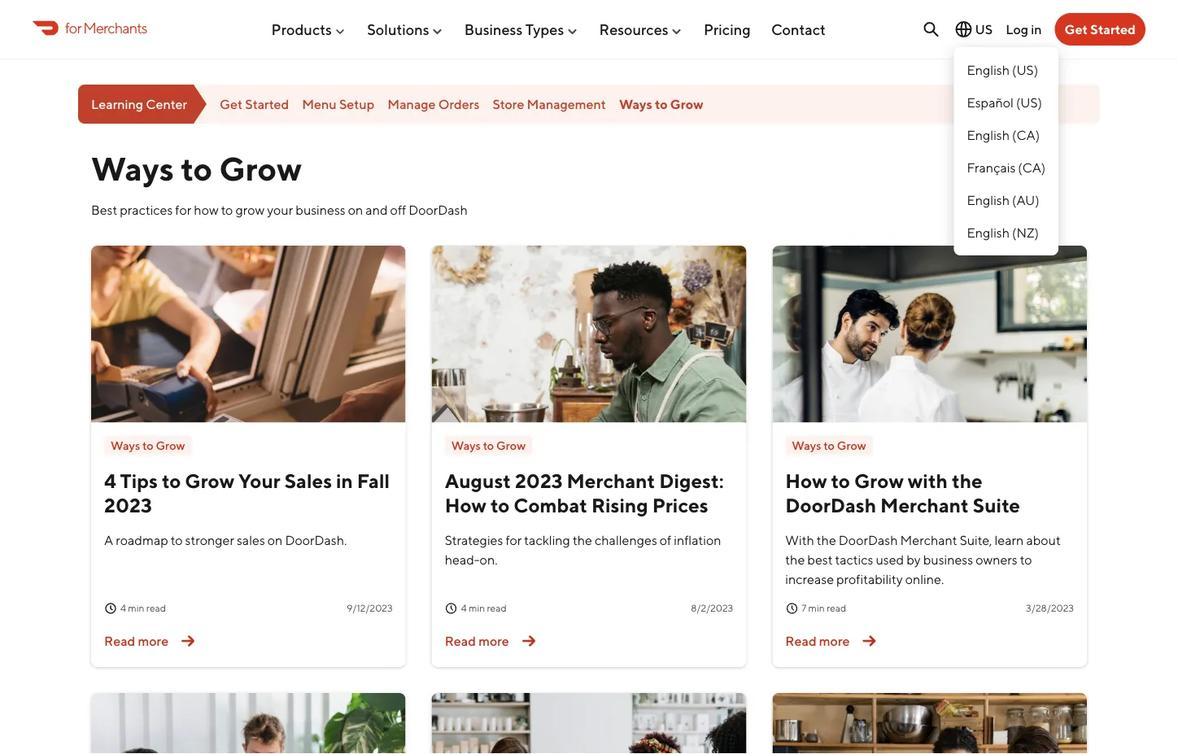 Task type: locate. For each thing, give the bounding box(es) containing it.
1 read more from the left
[[104, 633, 169, 649]]

(au)
[[1012, 192, 1040, 208]]

1 read from the left
[[104, 633, 135, 649]]

1 read from the left
[[146, 603, 166, 614]]

1 time line image from the left
[[445, 602, 458, 615]]

the inside strategies for tackling the challenges of inflation head-on.
[[573, 533, 592, 548]]

time line image for how to grow with the doordash merchant suite
[[786, 602, 799, 615]]

4 tips to grow your sales in fall 2023
[[104, 469, 390, 517]]

combat
[[514, 494, 588, 517]]

doordash
[[409, 202, 468, 218], [786, 494, 877, 517], [839, 533, 898, 548]]

english down "english (au)"
[[967, 225, 1010, 240]]

started
[[1091, 22, 1136, 37], [245, 96, 289, 112]]

1 more from the left
[[138, 633, 169, 649]]

stronger
[[185, 533, 234, 548]]

english for english (ca)
[[967, 127, 1010, 143]]

4 min read down on.
[[461, 603, 507, 614]]

1 horizontal spatial for
[[175, 202, 191, 218]]

arrow right image
[[175, 628, 201, 654], [857, 628, 883, 654]]

merchant down with on the bottom right
[[881, 494, 969, 517]]

min right 7
[[809, 603, 825, 614]]

read more for how to grow with the doordash merchant suite
[[786, 633, 850, 649]]

strategies for tackling the challenges of inflation head-on.
[[445, 533, 722, 568]]

2023 up combat
[[515, 469, 563, 492]]

read down time line icon at the bottom left of the page
[[104, 633, 135, 649]]

in right log
[[1031, 21, 1042, 37]]

2 horizontal spatial min
[[809, 603, 825, 614]]

read down 7
[[786, 633, 817, 649]]

0 vertical spatial started
[[1091, 22, 1136, 37]]

sales
[[285, 469, 332, 492]]

english for english (us)
[[967, 62, 1010, 78]]

about
[[1027, 533, 1061, 548]]

2023
[[515, 469, 563, 492], [104, 494, 152, 517]]

1 min from the left
[[128, 603, 144, 614]]

english inside "button"
[[967, 62, 1010, 78]]

tackling
[[524, 533, 570, 548]]

1 horizontal spatial 2023
[[515, 469, 563, 492]]

globe line image
[[954, 20, 974, 39]]

0 vertical spatial (us)
[[1012, 62, 1038, 78]]

merchant inside with the doordash merchant suite, learn about the best tactics used by business owners to increase profitability online.
[[901, 533, 958, 548]]

0 horizontal spatial 2023
[[104, 494, 152, 517]]

0 horizontal spatial 4 min read
[[120, 603, 166, 614]]

merchant up by
[[901, 533, 958, 548]]

0 horizontal spatial 4
[[104, 469, 116, 492]]

time line image down head-
[[445, 602, 458, 615]]

english up español
[[967, 62, 1010, 78]]

0 horizontal spatial arrow right image
[[175, 628, 201, 654]]

grow inside 4 tips to grow your sales in fall 2023
[[185, 469, 235, 492]]

3 read more from the left
[[786, 633, 850, 649]]

get started right log in 'link' at the right of page
[[1065, 22, 1136, 37]]

7 min read
[[802, 603, 847, 614]]

read left arrow right icon
[[445, 633, 476, 649]]

for inside strategies for tackling the challenges of inflation head-on.
[[506, 533, 522, 548]]

3/28/2023
[[1026, 603, 1074, 614]]

get started link
[[220, 96, 289, 112]]

3 english from the top
[[967, 192, 1010, 208]]

a roadmap to stronger sales on doordash.
[[104, 533, 347, 548]]

1 horizontal spatial 4
[[120, 603, 126, 614]]

2 horizontal spatial read
[[786, 633, 817, 649]]

2 vertical spatial doordash
[[839, 533, 898, 548]]

0 vertical spatial for
[[65, 19, 81, 36]]

(ca) for français (ca)
[[1018, 160, 1046, 175]]

1 vertical spatial (us)
[[1016, 95, 1042, 110]]

0 horizontal spatial how
[[445, 494, 487, 517]]

resources
[[599, 20, 669, 38]]

sales
[[237, 533, 265, 548]]

learning
[[91, 96, 143, 112]]

0 vertical spatial how
[[786, 469, 827, 492]]

profitability
[[837, 572, 903, 587]]

min for 4 tips to grow your sales in fall 2023
[[128, 603, 144, 614]]

0 horizontal spatial read
[[104, 633, 135, 649]]

tips
[[120, 469, 158, 492]]

3 more from the left
[[819, 633, 850, 649]]

0 vertical spatial 2023
[[515, 469, 563, 492]]

for left how at the left top
[[175, 202, 191, 218]]

in left fall
[[336, 469, 353, 492]]

resources link
[[599, 14, 683, 44]]

1 horizontal spatial min
[[469, 603, 485, 614]]

0 vertical spatial doordash
[[409, 202, 468, 218]]

the up best
[[817, 533, 837, 548]]

1 4 min read from the left
[[120, 603, 166, 614]]

min down on.
[[469, 603, 485, 614]]

1 horizontal spatial get
[[1065, 22, 1088, 37]]

business up "online."
[[923, 552, 973, 568]]

1 horizontal spatial time line image
[[786, 602, 799, 615]]

2 min from the left
[[469, 603, 485, 614]]

1 horizontal spatial in
[[1031, 21, 1042, 37]]

1 horizontal spatial on
[[348, 202, 363, 218]]

how to use the doordash merchant suite image
[[773, 246, 1087, 423]]

time line image
[[445, 602, 458, 615], [786, 602, 799, 615]]

min for how to grow with the doordash merchant suite
[[809, 603, 825, 614]]

doordash right off
[[409, 202, 468, 218]]

0 vertical spatial get started
[[1065, 22, 1136, 37]]

(nz)
[[1012, 225, 1039, 240]]

0 horizontal spatial for
[[65, 19, 81, 36]]

0 horizontal spatial get started
[[220, 96, 289, 112]]

on right sales
[[268, 533, 283, 548]]

7
[[802, 603, 807, 614]]

2 horizontal spatial for
[[506, 533, 522, 548]]

1 horizontal spatial 4 min read
[[461, 603, 507, 614]]

ways to grow for august 2023 merchant digest: how to combat rising prices
[[451, 439, 526, 452]]

0 vertical spatial business
[[296, 202, 346, 218]]

3 read from the left
[[786, 633, 817, 649]]

for left tackling
[[506, 533, 522, 548]]

1 horizontal spatial business
[[923, 552, 973, 568]]

1 horizontal spatial get started
[[1065, 22, 1136, 37]]

solutions link
[[367, 14, 444, 44]]

more for how to grow with the doordash merchant suite
[[819, 633, 850, 649]]

read for august 2023 merchant digest: how to combat rising prices
[[445, 633, 476, 649]]

doordash up tactics at the bottom of the page
[[839, 533, 898, 548]]

merchant inside august 2023 merchant digest: how to combat rising prices
[[567, 469, 655, 492]]

0 horizontal spatial in
[[336, 469, 353, 492]]

read more down 7 min read
[[786, 633, 850, 649]]

2 arrow right image from the left
[[857, 628, 883, 654]]

menu setup link
[[302, 96, 375, 112]]

best practices for how to grow your business on and off doordash
[[91, 202, 468, 218]]

4 english from the top
[[967, 225, 1010, 240]]

0 vertical spatial (ca)
[[1012, 127, 1040, 143]]

2 read from the left
[[487, 603, 507, 614]]

2 horizontal spatial 4
[[461, 603, 467, 614]]

0 horizontal spatial more
[[138, 633, 169, 649]]

english
[[967, 62, 1010, 78], [967, 127, 1010, 143], [967, 192, 1010, 208], [967, 225, 1010, 240]]

to
[[655, 96, 668, 112], [181, 149, 213, 188], [221, 202, 233, 218], [142, 439, 153, 452], [483, 439, 494, 452], [824, 439, 835, 452], [162, 469, 181, 492], [831, 469, 851, 492], [491, 494, 510, 517], [171, 533, 183, 548], [1020, 552, 1032, 568]]

1 english from the top
[[967, 62, 1010, 78]]

1 vertical spatial doordash
[[786, 494, 877, 517]]

1 vertical spatial get
[[220, 96, 243, 112]]

store management link
[[493, 96, 606, 112]]

0 horizontal spatial min
[[128, 603, 144, 614]]

(ca)
[[1012, 127, 1040, 143], [1018, 160, 1046, 175]]

in inside 4 tips to grow your sales in fall 2023
[[336, 469, 353, 492]]

read down on.
[[487, 603, 507, 614]]

english (us)
[[967, 62, 1038, 78]]

the
[[952, 469, 983, 492], [573, 533, 592, 548], [817, 533, 837, 548], [786, 552, 805, 568]]

ways to grow
[[619, 96, 704, 112], [91, 149, 302, 188], [111, 439, 185, 452], [451, 439, 526, 452], [792, 439, 867, 452]]

manage
[[388, 96, 436, 112]]

read more down time line icon at the bottom left of the page
[[104, 633, 169, 649]]

0 horizontal spatial get
[[220, 96, 243, 112]]

1 horizontal spatial read
[[487, 603, 507, 614]]

how down august at the left of page
[[445, 494, 487, 517]]

get started
[[1065, 22, 1136, 37], [220, 96, 289, 112]]

on left and
[[348, 202, 363, 218]]

read right 7
[[827, 603, 847, 614]]

doordash up with
[[786, 494, 877, 517]]

1 horizontal spatial read
[[445, 633, 476, 649]]

1 horizontal spatial more
[[479, 633, 509, 649]]

the up the suite
[[952, 469, 983, 492]]

prices
[[652, 494, 709, 517]]

tactics
[[835, 552, 874, 568]]

online.
[[906, 572, 944, 587]]

0 horizontal spatial time line image
[[445, 602, 458, 615]]

0 horizontal spatial started
[[245, 96, 289, 112]]

1 vertical spatial merchant
[[881, 494, 969, 517]]

read for august 2023 merchant digest: how to combat rising prices
[[487, 603, 507, 614]]

how
[[786, 469, 827, 492], [445, 494, 487, 517]]

us
[[975, 22, 993, 37]]

0 horizontal spatial read more
[[104, 633, 169, 649]]

english (ca) button
[[954, 119, 1059, 151]]

2 vertical spatial merchant
[[901, 533, 958, 548]]

how inside how to grow with the doordash merchant suite
[[786, 469, 827, 492]]

2 horizontal spatial more
[[819, 633, 850, 649]]

2 horizontal spatial read more
[[786, 633, 850, 649]]

in
[[1031, 21, 1042, 37], [336, 469, 353, 492]]

ways to grow link for august 2023 merchant digest: how to combat rising prices
[[445, 436, 532, 456]]

the inside how to grow with the doordash merchant suite
[[952, 469, 983, 492]]

get right log in 'link' at the right of page
[[1065, 22, 1088, 37]]

learning center
[[91, 96, 187, 112]]

min
[[128, 603, 144, 614], [469, 603, 485, 614], [809, 603, 825, 614]]

ways
[[619, 96, 652, 112], [91, 149, 174, 188], [111, 439, 140, 452], [451, 439, 481, 452], [792, 439, 822, 452]]

2023 inside august 2023 merchant digest: how to combat rising prices
[[515, 469, 563, 492]]

get started left menu
[[220, 96, 289, 112]]

3 read from the left
[[827, 603, 847, 614]]

solutions
[[367, 20, 429, 38]]

for
[[65, 19, 81, 36], [175, 202, 191, 218], [506, 533, 522, 548]]

to inside 4 tips to grow your sales in fall 2023
[[162, 469, 181, 492]]

english down "français"
[[967, 192, 1010, 208]]

to inside with the doordash merchant suite, learn about the best tactics used by business owners to increase profitability online.
[[1020, 552, 1032, 568]]

1 horizontal spatial arrow right image
[[857, 628, 883, 654]]

4 min read right time line icon at the bottom left of the page
[[120, 603, 166, 614]]

2 time line image from the left
[[786, 602, 799, 615]]

how to grow with the doordash merchant suite
[[786, 469, 1021, 517]]

on.
[[480, 552, 498, 568]]

2023 inside 4 tips to grow your sales in fall 2023
[[104, 494, 152, 517]]

english inside button
[[967, 127, 1010, 143]]

time line image left 7
[[786, 602, 799, 615]]

(ca) inside "button"
[[1018, 160, 1046, 175]]

(ca) up the français (ca)
[[1012, 127, 1040, 143]]

min right time line icon at the bottom left of the page
[[128, 603, 144, 614]]

1 vertical spatial 2023
[[104, 494, 152, 517]]

0 horizontal spatial on
[[268, 533, 283, 548]]

your
[[239, 469, 281, 492]]

4
[[104, 469, 116, 492], [120, 603, 126, 614], [461, 603, 467, 614]]

1 vertical spatial how
[[445, 494, 487, 517]]

for left merchants
[[65, 19, 81, 36]]

1 arrow right image from the left
[[175, 628, 201, 654]]

1 horizontal spatial read more
[[445, 633, 509, 649]]

2023 down tips
[[104, 494, 152, 517]]

time line image for august 2023 merchant digest: how to combat rising prices
[[445, 602, 458, 615]]

0 horizontal spatial read
[[146, 603, 166, 614]]

log
[[1006, 21, 1029, 37]]

blog hero 1208x1080 v192.16.01 image
[[91, 246, 406, 423]]

blog hero 1208x1080 v190.01.01 image
[[432, 246, 747, 423]]

best
[[91, 202, 117, 218]]

more for august 2023 merchant digest: how to combat rising prices
[[479, 633, 509, 649]]

business right your
[[296, 202, 346, 218]]

read more for 4 tips to grow your sales in fall 2023
[[104, 633, 169, 649]]

merchant up rising
[[567, 469, 655, 492]]

(ca) up (au)
[[1018, 160, 1046, 175]]

2 read more from the left
[[445, 633, 509, 649]]

the right tackling
[[573, 533, 592, 548]]

3 min from the left
[[809, 603, 825, 614]]

challenges
[[595, 533, 657, 548]]

1 vertical spatial business
[[923, 552, 973, 568]]

doordash inside with the doordash merchant suite, learn about the best tactics used by business owners to increase profitability online.
[[839, 533, 898, 548]]

(ca) inside button
[[1012, 127, 1040, 143]]

2 4 min read from the left
[[461, 603, 507, 614]]

2 horizontal spatial read
[[827, 603, 847, 614]]

4 right time line icon at the bottom left of the page
[[120, 603, 126, 614]]

english (nz)
[[967, 225, 1039, 240]]

1 horizontal spatial how
[[786, 469, 827, 492]]

get
[[1065, 22, 1088, 37], [220, 96, 243, 112]]

center
[[146, 96, 187, 112]]

0 vertical spatial get
[[1065, 22, 1088, 37]]

get right center
[[220, 96, 243, 112]]

head-
[[445, 552, 480, 568]]

(us) right español
[[1016, 95, 1042, 110]]

grow
[[671, 96, 704, 112], [219, 149, 302, 188], [156, 439, 185, 452], [497, 439, 526, 452], [837, 439, 867, 452], [185, 469, 235, 492], [855, 469, 904, 492]]

1 vertical spatial started
[[245, 96, 289, 112]]

merchant
[[567, 469, 655, 492], [881, 494, 969, 517], [901, 533, 958, 548]]

2 more from the left
[[479, 633, 509, 649]]

ways to grow for 4 tips to grow your sales in fall 2023
[[111, 439, 185, 452]]

english down español
[[967, 127, 1010, 143]]

2 read from the left
[[445, 633, 476, 649]]

4 left tips
[[104, 469, 116, 492]]

log in link
[[1006, 21, 1042, 37]]

on
[[348, 202, 363, 218], [268, 533, 283, 548]]

read
[[104, 633, 135, 649], [445, 633, 476, 649], [786, 633, 817, 649]]

1 vertical spatial in
[[336, 469, 353, 492]]

english (nz) button
[[954, 216, 1059, 249]]

how up with
[[786, 469, 827, 492]]

2 english from the top
[[967, 127, 1010, 143]]

read right time line icon at the bottom left of the page
[[146, 603, 166, 614]]

4 down head-
[[461, 603, 467, 614]]

2 vertical spatial for
[[506, 533, 522, 548]]

read more left arrow right icon
[[445, 633, 509, 649]]

more for 4 tips to grow your sales in fall 2023
[[138, 633, 169, 649]]

1 vertical spatial (ca)
[[1018, 160, 1046, 175]]

1 horizontal spatial started
[[1091, 22, 1136, 37]]

(us) up the español (us) "button" at top
[[1012, 62, 1038, 78]]

0 vertical spatial merchant
[[567, 469, 655, 492]]

1 vertical spatial on
[[268, 533, 283, 548]]

off
[[390, 202, 406, 218]]



Task type: vqa. For each thing, say whether or not it's contained in the screenshot.


Task type: describe. For each thing, give the bounding box(es) containing it.
and
[[366, 202, 388, 218]]

menu setup
[[302, 96, 375, 112]]

practices
[[120, 202, 173, 218]]

0 vertical spatial in
[[1031, 21, 1042, 37]]

arrow right image for to
[[175, 628, 201, 654]]

español (us)
[[967, 95, 1042, 110]]

started inside button
[[1091, 22, 1136, 37]]

orders
[[438, 96, 480, 112]]

store management
[[493, 96, 606, 112]]

strategies
[[445, 533, 503, 548]]

read for how to grow with the doordash merchant suite
[[827, 603, 847, 614]]

digest:
[[659, 469, 724, 492]]

español (us) button
[[954, 86, 1059, 119]]

suite
[[973, 494, 1021, 517]]

ways for how to grow with the doordash merchant suite
[[792, 439, 822, 452]]

store
[[493, 96, 524, 112]]

english (ca)
[[967, 127, 1040, 143]]

get started inside get started button
[[1065, 22, 1136, 37]]

0 horizontal spatial business
[[296, 202, 346, 218]]

doordash inside how to grow with the doordash merchant suite
[[786, 494, 877, 517]]

english (au) button
[[954, 184, 1059, 216]]

ways to grow for how to grow with the doordash merchant suite
[[792, 439, 867, 452]]

français
[[967, 160, 1016, 175]]

ways for august 2023 merchant digest: how to combat rising prices
[[451, 439, 481, 452]]

suite,
[[960, 533, 993, 548]]

used
[[876, 552, 904, 568]]

contact
[[771, 20, 826, 38]]

8/2/2023
[[691, 603, 734, 614]]

9/12/2023
[[347, 603, 393, 614]]

contact link
[[771, 14, 826, 44]]

(ca) for english (ca)
[[1012, 127, 1040, 143]]

to inside how to grow with the doordash merchant suite
[[831, 469, 851, 492]]

english for english (au)
[[967, 192, 1010, 208]]

roadmap
[[116, 533, 168, 548]]

for merchants link
[[33, 17, 147, 39]]

with
[[786, 533, 815, 548]]

merchant inside how to grow with the doordash merchant suite
[[881, 494, 969, 517]]

with
[[908, 469, 948, 492]]

learning center link
[[78, 85, 207, 124]]

business types link
[[465, 14, 579, 44]]

rising
[[592, 494, 648, 517]]

for merchants
[[65, 19, 147, 36]]

inflation
[[674, 533, 722, 548]]

pricing
[[704, 20, 751, 38]]

to inside august 2023 merchant digest: how to combat rising prices
[[491, 494, 510, 517]]

english for english (nz)
[[967, 225, 1010, 240]]

grow inside how to grow with the doordash merchant suite
[[855, 469, 904, 492]]

français (ca)
[[967, 160, 1046, 175]]

get started button
[[1055, 13, 1146, 46]]

ways to grow link for 4 tips to grow your sales in fall 2023
[[104, 436, 192, 456]]

read for 4 tips to grow your sales in fall 2023
[[104, 633, 135, 649]]

business inside with the doordash merchant suite, learn about the best tactics used by business owners to increase profitability online.
[[923, 552, 973, 568]]

min for august 2023 merchant digest: how to combat rising prices
[[469, 603, 485, 614]]

1 vertical spatial for
[[175, 202, 191, 218]]

français (ca) button
[[954, 151, 1059, 184]]

best
[[808, 552, 833, 568]]

(us) for english (us)
[[1012, 62, 1038, 78]]

4 for 4 tips to grow your sales in fall 2023
[[120, 603, 126, 614]]

with the doordash merchant suite, learn about the best tactics used by business owners to increase profitability online.
[[786, 533, 1061, 587]]

your
[[267, 202, 293, 218]]

by
[[907, 552, 921, 568]]

types
[[526, 20, 564, 38]]

0 vertical spatial on
[[348, 202, 363, 218]]

(us) for español (us)
[[1016, 95, 1042, 110]]

time line image
[[104, 602, 117, 615]]

manage orders
[[388, 96, 480, 112]]

english (us) button
[[954, 54, 1059, 86]]

products link
[[271, 14, 347, 44]]

arrow right image
[[516, 628, 542, 654]]

the down with
[[786, 552, 805, 568]]

of
[[660, 533, 672, 548]]

grow
[[236, 202, 265, 218]]

4 inside 4 tips to grow your sales in fall 2023
[[104, 469, 116, 492]]

ways to grow link for how to grow with the doordash merchant suite
[[786, 436, 873, 456]]

4 for august 2023 merchant digest: how to combat rising prices
[[461, 603, 467, 614]]

4 min read for august 2023 merchant digest: how to combat rising prices
[[461, 603, 507, 614]]

how inside august 2023 merchant digest: how to combat rising prices
[[445, 494, 487, 517]]

english (au)
[[967, 192, 1040, 208]]

august 2023 merchant digest: how to combat rising prices
[[445, 469, 724, 517]]

a
[[104, 533, 113, 548]]

read for how to grow with the doordash merchant suite
[[786, 633, 817, 649]]

manage orders link
[[388, 96, 480, 112]]

get inside button
[[1065, 22, 1088, 37]]

read for 4 tips to grow your sales in fall 2023
[[146, 603, 166, 614]]

management
[[527, 96, 606, 112]]

business types
[[465, 20, 564, 38]]

doordash.
[[285, 533, 347, 548]]

1 vertical spatial get started
[[220, 96, 289, 112]]

4 min read for 4 tips to grow your sales in fall 2023
[[120, 603, 166, 614]]

pricing link
[[704, 14, 751, 44]]

fall
[[357, 469, 390, 492]]

owners
[[976, 552, 1018, 568]]

how
[[194, 202, 219, 218]]

increase
[[786, 572, 834, 587]]

products
[[271, 20, 332, 38]]

learn
[[995, 533, 1024, 548]]

read more for august 2023 merchant digest: how to combat rising prices
[[445, 633, 509, 649]]

arrow right image for grow
[[857, 628, 883, 654]]

ways for 4 tips to grow your sales in fall 2023
[[111, 439, 140, 452]]

menu
[[302, 96, 337, 112]]

log in
[[1006, 21, 1042, 37]]

setup
[[339, 96, 375, 112]]

business
[[465, 20, 523, 38]]



